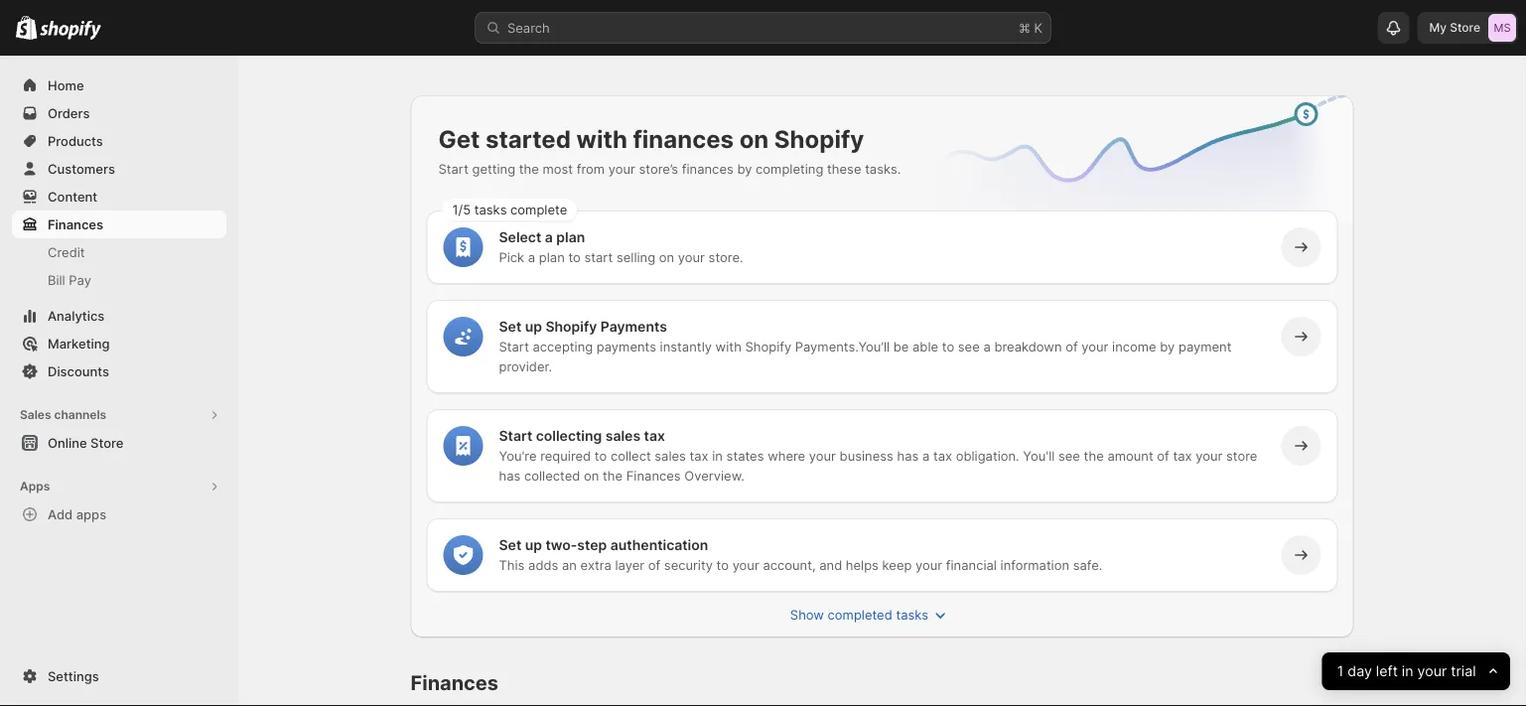 Task type: vqa. For each thing, say whether or not it's contained in the screenshot.
Mark Add a custom domain as done icon
no



Task type: describe. For each thing, give the bounding box(es) containing it.
show completed tasks
[[791, 607, 929, 622]]

by inside get started with finances on shopify start getting the most from your store's finances by completing these tasks.
[[737, 161, 752, 176]]

shopify image
[[40, 20, 102, 40]]

and
[[820, 557, 843, 573]]

credit link
[[12, 238, 226, 266]]

1
[[1338, 663, 1344, 680]]

required
[[541, 448, 591, 463]]

content link
[[12, 183, 226, 211]]

tax up collect on the bottom left of page
[[644, 428, 665, 445]]

payment
[[1179, 339, 1232, 354]]

you'll
[[1023, 448, 1055, 463]]

breakdown
[[995, 339, 1062, 354]]

2 vertical spatial the
[[603, 468, 623, 483]]

your left the "store"
[[1196, 448, 1223, 463]]

1 vertical spatial plan
[[539, 249, 565, 265]]

payments.you'll
[[795, 339, 890, 354]]

see inside "start collecting sales tax you're required to collect sales tax in states where your business has a tax obligation. you'll see the amount of tax your store has collected on the finances overview."
[[1059, 448, 1081, 463]]

store for online store
[[90, 435, 124, 450]]

obligation.
[[956, 448, 1020, 463]]

in inside dropdown button
[[1403, 663, 1414, 680]]

marketing link
[[12, 330, 226, 358]]

get started with finances on shopify start getting the most from your store's finances by completing these tasks.
[[439, 124, 901, 176]]

get
[[439, 124, 480, 153]]

on inside "start collecting sales tax you're required to collect sales tax in states where your business has a tax obligation. you'll see the amount of tax your store has collected on the finances overview."
[[584, 468, 599, 483]]

security
[[664, 557, 713, 573]]

0 vertical spatial tasks
[[475, 202, 507, 217]]

products link
[[12, 127, 226, 155]]

start
[[585, 249, 613, 265]]

states
[[727, 448, 764, 463]]

settings
[[48, 669, 99, 684]]

0 vertical spatial plan
[[557, 229, 585, 246]]

trial
[[1452, 663, 1477, 680]]

discounts link
[[12, 358, 226, 385]]

set up shopify payments start accepting payments instantly with shopify payments.you'll be able to see a breakdown of your income by payment provider.
[[499, 318, 1232, 374]]

amount
[[1108, 448, 1154, 463]]

instantly
[[660, 339, 712, 354]]

payments
[[601, 318, 667, 335]]

sales channels button
[[12, 401, 226, 429]]

home link
[[12, 72, 226, 99]]

orders
[[48, 105, 90, 121]]

home
[[48, 77, 84, 93]]

keep
[[883, 557, 912, 573]]

your right the "where"
[[809, 448, 836, 463]]

shopify inside get started with finances on shopify start getting the most from your store's finances by completing these tasks.
[[775, 124, 865, 153]]

your inside select a plan pick a plan to start selling on your store.
[[678, 249, 705, 265]]

collect
[[611, 448, 651, 463]]

shopify image
[[16, 15, 37, 39]]

marketing
[[48, 336, 110, 351]]

where
[[768, 448, 806, 463]]

two-
[[546, 537, 577, 554]]

start inside get started with finances on shopify start getting the most from your store's finances by completing these tasks.
[[439, 161, 469, 176]]

orders link
[[12, 99, 226, 127]]

set up two-step authentication image
[[453, 545, 473, 565]]

tasks.
[[865, 161, 901, 176]]

store.
[[709, 249, 744, 265]]

helps
[[846, 557, 879, 573]]

customers
[[48, 161, 115, 176]]

completing
[[756, 161, 824, 176]]

online store button
[[0, 429, 238, 457]]

apps
[[20, 479, 50, 494]]

bill pay link
[[12, 266, 226, 294]]

income
[[1113, 339, 1157, 354]]

getting
[[472, 161, 516, 176]]

channels
[[54, 408, 106, 422]]

a right pick
[[528, 249, 536, 265]]

information
[[1001, 557, 1070, 573]]

add apps button
[[12, 501, 226, 528]]

0 horizontal spatial finances
[[48, 217, 103, 232]]

0 horizontal spatial has
[[499, 468, 521, 483]]

most
[[543, 161, 573, 176]]

authentication
[[611, 537, 709, 554]]

1 vertical spatial finances
[[682, 161, 734, 176]]

an
[[562, 557, 577, 573]]

credit
[[48, 244, 85, 260]]

1 horizontal spatial has
[[897, 448, 919, 463]]

collected
[[524, 468, 580, 483]]

customers link
[[12, 155, 226, 183]]

online
[[48, 435, 87, 450]]

apps button
[[12, 473, 226, 501]]

up for two-
[[525, 537, 542, 554]]

add apps
[[48, 507, 106, 522]]

the inside get started with finances on shopify start getting the most from your store's finances by completing these tasks.
[[519, 161, 539, 176]]

tax right amount
[[1174, 448, 1193, 463]]

apps
[[76, 507, 106, 522]]

analytics link
[[12, 302, 226, 330]]

a inside set up shopify payments start accepting payments instantly with shopify payments.you'll be able to see a breakdown of your income by payment provider.
[[984, 339, 991, 354]]

be
[[894, 339, 909, 354]]

day
[[1348, 663, 1373, 680]]

complete
[[511, 202, 567, 217]]

search
[[508, 20, 550, 35]]

set up two-step authentication this adds an extra layer of security to your account, and helps keep your financial information safe.
[[499, 537, 1103, 573]]

tax left obligation.
[[934, 448, 953, 463]]

line chart image
[[903, 91, 1358, 254]]

start collecting sales tax image
[[453, 436, 473, 456]]

bill pay
[[48, 272, 91, 288]]

select
[[499, 229, 542, 246]]

with inside get started with finances on shopify start getting the most from your store's finances by completing these tasks.
[[577, 124, 628, 153]]

start inside set up shopify payments start accepting payments instantly with shopify payments.you'll be able to see a breakdown of your income by payment provider.
[[499, 339, 529, 354]]

start inside "start collecting sales tax you're required to collect sales tax in states where your business has a tax obligation. you'll see the amount of tax your store has collected on the finances overview."
[[499, 428, 533, 445]]

collecting
[[536, 428, 602, 445]]

pay
[[69, 272, 91, 288]]

set for set up two-step authentication
[[499, 537, 522, 554]]

analytics
[[48, 308, 105, 323]]

1/5
[[452, 202, 471, 217]]

see inside set up shopify payments start accepting payments instantly with shopify payments.you'll be able to see a breakdown of your income by payment provider.
[[958, 339, 980, 354]]

step
[[577, 537, 607, 554]]

layer
[[615, 557, 645, 573]]

set for set up shopify payments
[[499, 318, 522, 335]]

to inside select a plan pick a plan to start selling on your store.
[[569, 249, 581, 265]]

set up shopify payments image
[[453, 327, 473, 347]]

you're
[[499, 448, 537, 463]]



Task type: locate. For each thing, give the bounding box(es) containing it.
tasks down keep
[[896, 607, 929, 622]]

finances
[[48, 217, 103, 232], [627, 468, 681, 483], [411, 671, 499, 695]]

set inside set up shopify payments start accepting payments instantly with shopify payments.you'll be able to see a breakdown of your income by payment provider.
[[499, 318, 522, 335]]

with up the "from"
[[577, 124, 628, 153]]

0 vertical spatial in
[[712, 448, 723, 463]]

by inside set up shopify payments start accepting payments instantly with shopify payments.you'll be able to see a breakdown of your income by payment provider.
[[1161, 339, 1175, 354]]

in inside "start collecting sales tax you're required to collect sales tax in states where your business has a tax obligation. you'll see the amount of tax your store has collected on the finances overview."
[[712, 448, 723, 463]]

tasks right 1/5
[[475, 202, 507, 217]]

with
[[577, 124, 628, 153], [716, 339, 742, 354]]

1 horizontal spatial store
[[1451, 20, 1481, 35]]

1/5 tasks complete
[[452, 202, 567, 217]]

k
[[1035, 20, 1043, 35]]

sales channels
[[20, 408, 106, 422]]

in
[[712, 448, 723, 463], [1403, 663, 1414, 680]]

your right keep
[[916, 557, 943, 573]]

to inside set up two-step authentication this adds an extra layer of security to your account, and helps keep your financial information safe.
[[717, 557, 729, 573]]

sales
[[606, 428, 641, 445], [655, 448, 686, 463]]

content
[[48, 189, 98, 204]]

0 vertical spatial with
[[577, 124, 628, 153]]

tasks
[[475, 202, 507, 217], [896, 607, 929, 622]]

0 vertical spatial shopify
[[775, 124, 865, 153]]

of inside set up shopify payments start accepting payments instantly with shopify payments.you'll be able to see a breakdown of your income by payment provider.
[[1066, 339, 1078, 354]]

1 horizontal spatial with
[[716, 339, 742, 354]]

2 horizontal spatial of
[[1158, 448, 1170, 463]]

1 horizontal spatial in
[[1403, 663, 1414, 680]]

1 day left in your trial
[[1338, 663, 1477, 680]]

1 vertical spatial sales
[[655, 448, 686, 463]]

your right the "from"
[[609, 161, 636, 176]]

able
[[913, 339, 939, 354]]

my store
[[1430, 20, 1481, 35]]

up up accepting
[[525, 318, 542, 335]]

pick
[[499, 249, 525, 265]]

1 vertical spatial the
[[1084, 448, 1104, 463]]

1 vertical spatial on
[[659, 249, 675, 265]]

to left start
[[569, 249, 581, 265]]

has down you're in the bottom left of the page
[[499, 468, 521, 483]]

select a plan pick a plan to start selling on your store.
[[499, 229, 744, 265]]

your left trial
[[1418, 663, 1448, 680]]

sales right collect on the bottom left of page
[[655, 448, 686, 463]]

finances inside "start collecting sales tax you're required to collect sales tax in states where your business has a tax obligation. you'll see the amount of tax your store has collected on the finances overview."
[[627, 468, 681, 483]]

to inside set up shopify payments start accepting payments instantly with shopify payments.you'll be able to see a breakdown of your income by payment provider.
[[942, 339, 955, 354]]

on right selling at the left top of the page
[[659, 249, 675, 265]]

0 horizontal spatial by
[[737, 161, 752, 176]]

on
[[740, 124, 769, 153], [659, 249, 675, 265], [584, 468, 599, 483]]

finances right "store's"
[[682, 161, 734, 176]]

plan up start
[[557, 229, 585, 246]]

sales
[[20, 408, 51, 422]]

1 vertical spatial shopify
[[546, 318, 597, 335]]

0 horizontal spatial of
[[648, 557, 661, 573]]

by
[[737, 161, 752, 176], [1161, 339, 1175, 354]]

finances link
[[12, 211, 226, 238]]

2 vertical spatial start
[[499, 428, 533, 445]]

1 up from the top
[[525, 318, 542, 335]]

select a plan image
[[453, 237, 473, 257]]

of right amount
[[1158, 448, 1170, 463]]

shopify up "these"
[[775, 124, 865, 153]]

1 horizontal spatial see
[[1059, 448, 1081, 463]]

of right breakdown
[[1066, 339, 1078, 354]]

1 vertical spatial up
[[525, 537, 542, 554]]

1 vertical spatial tasks
[[896, 607, 929, 622]]

on inside get started with finances on shopify start getting the most from your store's finances by completing these tasks.
[[740, 124, 769, 153]]

0 vertical spatial finances
[[633, 124, 734, 153]]

2 vertical spatial finances
[[411, 671, 499, 695]]

0 horizontal spatial in
[[712, 448, 723, 463]]

the down collect on the bottom left of page
[[603, 468, 623, 483]]

a inside "start collecting sales tax you're required to collect sales tax in states where your business has a tax obligation. you'll see the amount of tax your store has collected on the finances overview."
[[923, 448, 930, 463]]

of inside set up two-step authentication this adds an extra layer of security to your account, and helps keep your financial information safe.
[[648, 557, 661, 573]]

my store image
[[1489, 14, 1517, 42]]

a left breakdown
[[984, 339, 991, 354]]

has right business
[[897, 448, 919, 463]]

start up provider.
[[499, 339, 529, 354]]

0 horizontal spatial on
[[584, 468, 599, 483]]

start collecting sales tax you're required to collect sales tax in states where your business has a tax obligation. you'll see the amount of tax your store has collected on the finances overview.
[[499, 428, 1258, 483]]

to right able on the right of the page
[[942, 339, 955, 354]]

0 vertical spatial of
[[1066, 339, 1078, 354]]

2 horizontal spatial finances
[[627, 468, 681, 483]]

0 vertical spatial has
[[897, 448, 919, 463]]

account,
[[763, 557, 816, 573]]

0 vertical spatial the
[[519, 161, 539, 176]]

1 vertical spatial in
[[1403, 663, 1414, 680]]

up inside set up shopify payments start accepting payments instantly with shopify payments.you'll be able to see a breakdown of your income by payment provider.
[[525, 318, 542, 335]]

0 vertical spatial set
[[499, 318, 522, 335]]

2 set from the top
[[499, 537, 522, 554]]

start
[[439, 161, 469, 176], [499, 339, 529, 354], [499, 428, 533, 445]]

by left completing
[[737, 161, 752, 176]]

store right my
[[1451, 20, 1481, 35]]

0 vertical spatial by
[[737, 161, 752, 176]]

your left income
[[1082, 339, 1109, 354]]

bill
[[48, 272, 65, 288]]

store down sales channels button
[[90, 435, 124, 450]]

in right 'left'
[[1403, 663, 1414, 680]]

set inside set up two-step authentication this adds an extra layer of security to your account, and helps keep your financial information safe.
[[499, 537, 522, 554]]

my
[[1430, 20, 1447, 35]]

2 vertical spatial shopify
[[745, 339, 792, 354]]

settings link
[[12, 663, 226, 690]]

0 horizontal spatial the
[[519, 161, 539, 176]]

1 vertical spatial with
[[716, 339, 742, 354]]

1 vertical spatial by
[[1161, 339, 1175, 354]]

tasks inside button
[[896, 607, 929, 622]]

the left 'most' at the left
[[519, 161, 539, 176]]

on down required
[[584, 468, 599, 483]]

on up completing
[[740, 124, 769, 153]]

your left store.
[[678, 249, 705, 265]]

of inside "start collecting sales tax you're required to collect sales tax in states where your business has a tax obligation. you'll see the amount of tax your store has collected on the finances overview."
[[1158, 448, 1170, 463]]

1 horizontal spatial tasks
[[896, 607, 929, 622]]

0 vertical spatial up
[[525, 318, 542, 335]]

to inside "start collecting sales tax you're required to collect sales tax in states where your business has a tax obligation. you'll see the amount of tax your store has collected on the finances overview."
[[595, 448, 607, 463]]

see right the you'll
[[1059, 448, 1081, 463]]

up for shopify
[[525, 318, 542, 335]]

2 horizontal spatial the
[[1084, 448, 1104, 463]]

1 set from the top
[[499, 318, 522, 335]]

0 horizontal spatial see
[[958, 339, 980, 354]]

your left account,
[[733, 557, 760, 573]]

payments
[[597, 339, 657, 354]]

1 horizontal spatial by
[[1161, 339, 1175, 354]]

to right security
[[717, 557, 729, 573]]

0 horizontal spatial sales
[[606, 428, 641, 445]]

has
[[897, 448, 919, 463], [499, 468, 521, 483]]

0 vertical spatial start
[[439, 161, 469, 176]]

set up this
[[499, 537, 522, 554]]

2 horizontal spatial on
[[740, 124, 769, 153]]

accepting
[[533, 339, 593, 354]]

a right select
[[545, 229, 553, 246]]

these
[[827, 161, 862, 176]]

start down get
[[439, 161, 469, 176]]

show completed tasks button
[[415, 601, 1327, 629]]

a right business
[[923, 448, 930, 463]]

of
[[1066, 339, 1078, 354], [1158, 448, 1170, 463], [648, 557, 661, 573]]

2 vertical spatial on
[[584, 468, 599, 483]]

your inside dropdown button
[[1418, 663, 1448, 680]]

2 vertical spatial of
[[648, 557, 661, 573]]

start up you're in the bottom left of the page
[[499, 428, 533, 445]]

with inside set up shopify payments start accepting payments instantly with shopify payments.you'll be able to see a breakdown of your income by payment provider.
[[716, 339, 742, 354]]

with right instantly in the left of the page
[[716, 339, 742, 354]]

in up overview.
[[712, 448, 723, 463]]

overview.
[[685, 468, 745, 483]]

1 horizontal spatial on
[[659, 249, 675, 265]]

store inside button
[[90, 435, 124, 450]]

from
[[577, 161, 605, 176]]

add
[[48, 507, 73, 522]]

0 vertical spatial see
[[958, 339, 980, 354]]

⌘ k
[[1019, 20, 1043, 35]]

your inside set up shopify payments start accepting payments instantly with shopify payments.you'll be able to see a breakdown of your income by payment provider.
[[1082, 339, 1109, 354]]

tax up overview.
[[690, 448, 709, 463]]

1 horizontal spatial of
[[1066, 339, 1078, 354]]

by right income
[[1161, 339, 1175, 354]]

1 vertical spatial has
[[499, 468, 521, 483]]

1 vertical spatial store
[[90, 435, 124, 450]]

0 vertical spatial on
[[740, 124, 769, 153]]

discounts
[[48, 364, 109, 379]]

see right able on the right of the page
[[958, 339, 980, 354]]

store for my store
[[1451, 20, 1481, 35]]

finances up "store's"
[[633, 124, 734, 153]]

sales up collect on the bottom left of page
[[606, 428, 641, 445]]

show
[[791, 607, 824, 622]]

1 horizontal spatial the
[[603, 468, 623, 483]]

see
[[958, 339, 980, 354], [1059, 448, 1081, 463]]

provider.
[[499, 359, 552, 374]]

1 vertical spatial of
[[1158, 448, 1170, 463]]

2 up from the top
[[525, 537, 542, 554]]

adds
[[529, 557, 559, 573]]

shopify left payments.you'll at right
[[745, 339, 792, 354]]

shopify
[[775, 124, 865, 153], [546, 318, 597, 335], [745, 339, 792, 354]]

of down authentication
[[648, 557, 661, 573]]

finances
[[633, 124, 734, 153], [682, 161, 734, 176]]

set
[[499, 318, 522, 335], [499, 537, 522, 554]]

financial
[[947, 557, 997, 573]]

left
[[1377, 663, 1399, 680]]

products
[[48, 133, 103, 149]]

0 horizontal spatial store
[[90, 435, 124, 450]]

1 day left in your trial button
[[1323, 653, 1511, 690]]

online store
[[48, 435, 124, 450]]

on inside select a plan pick a plan to start selling on your store.
[[659, 249, 675, 265]]

your
[[609, 161, 636, 176], [678, 249, 705, 265], [1082, 339, 1109, 354], [809, 448, 836, 463], [1196, 448, 1223, 463], [733, 557, 760, 573], [916, 557, 943, 573], [1418, 663, 1448, 680]]

shopify up accepting
[[546, 318, 597, 335]]

your inside get started with finances on shopify start getting the most from your store's finances by completing these tasks.
[[609, 161, 636, 176]]

1 vertical spatial finances
[[627, 468, 681, 483]]

1 horizontal spatial sales
[[655, 448, 686, 463]]

1 vertical spatial set
[[499, 537, 522, 554]]

1 horizontal spatial finances
[[411, 671, 499, 695]]

up up adds
[[525, 537, 542, 554]]

the left amount
[[1084, 448, 1104, 463]]

1 vertical spatial see
[[1059, 448, 1081, 463]]

set up provider.
[[499, 318, 522, 335]]

tax
[[644, 428, 665, 445], [690, 448, 709, 463], [934, 448, 953, 463], [1174, 448, 1193, 463]]

store
[[1227, 448, 1258, 463]]

0 vertical spatial finances
[[48, 217, 103, 232]]

store's
[[639, 161, 679, 176]]

up inside set up two-step authentication this adds an extra layer of security to your account, and helps keep your financial information safe.
[[525, 537, 542, 554]]

started
[[486, 124, 571, 153]]

1 vertical spatial start
[[499, 339, 529, 354]]

0 horizontal spatial with
[[577, 124, 628, 153]]

plan down select
[[539, 249, 565, 265]]

business
[[840, 448, 894, 463]]

0 vertical spatial store
[[1451, 20, 1481, 35]]

0 horizontal spatial tasks
[[475, 202, 507, 217]]

online store link
[[12, 429, 226, 457]]

selling
[[617, 249, 656, 265]]

0 vertical spatial sales
[[606, 428, 641, 445]]

to left collect on the bottom left of page
[[595, 448, 607, 463]]



